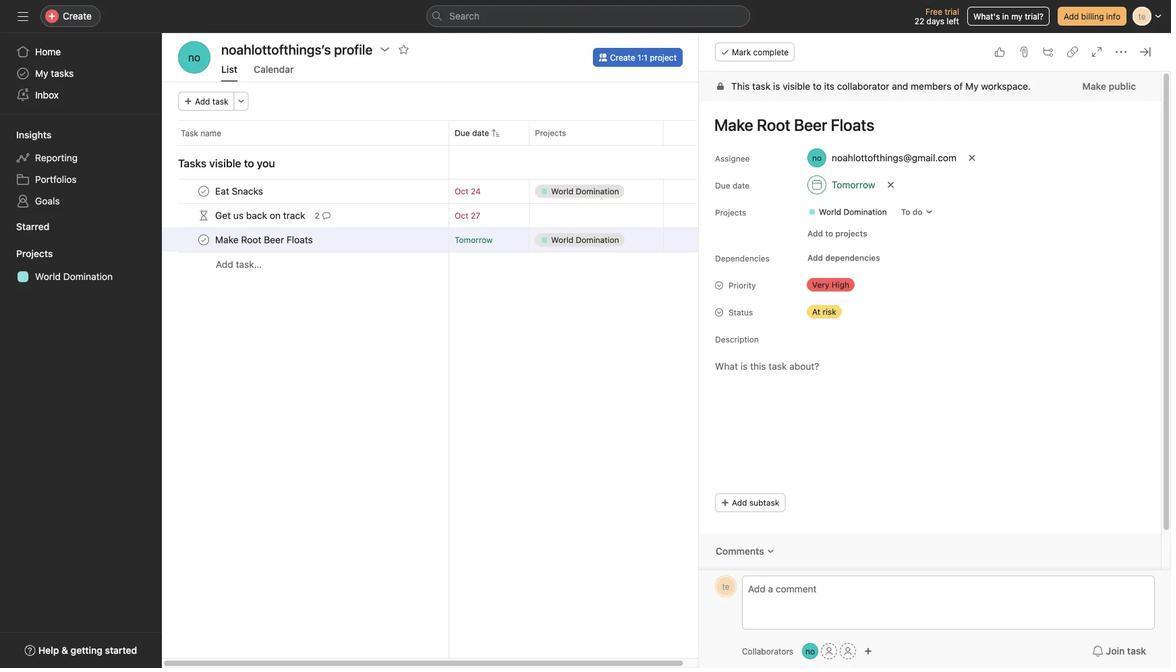 Task type: locate. For each thing, give the bounding box(es) containing it.
what's in my trial?
[[974, 11, 1044, 21]]

2 vertical spatial task
[[1128, 646, 1147, 657]]

2 oct from the top
[[455, 211, 469, 220]]

my right of
[[966, 81, 979, 92]]

task left "is"
[[753, 81, 771, 92]]

oct 27
[[455, 211, 481, 220]]

trial?
[[1025, 11, 1044, 21]]

to do button
[[896, 202, 940, 221]]

world up add to projects on the right of the page
[[819, 207, 842, 217]]

1 vertical spatial due date
[[715, 181, 750, 190]]

my inside make root beer floats dialog
[[966, 81, 979, 92]]

1 vertical spatial my
[[966, 81, 979, 92]]

due down assignee
[[715, 181, 731, 190]]

task name
[[181, 128, 221, 138]]

0 horizontal spatial world
[[35, 271, 61, 282]]

1 vertical spatial to
[[244, 157, 254, 170]]

2 horizontal spatial task
[[1128, 646, 1147, 657]]

tasks
[[51, 68, 74, 79]]

world down the projects dropdown button
[[35, 271, 61, 282]]

1 horizontal spatial world domination
[[819, 207, 887, 217]]

Completed checkbox
[[196, 232, 212, 248]]

1 horizontal spatial projects
[[535, 128, 566, 138]]

world domination link up "projects"
[[803, 205, 893, 219]]

0 horizontal spatial due date
[[455, 128, 489, 138]]

full screen image
[[1092, 47, 1103, 57]]

my left tasks
[[35, 68, 48, 79]]

clear due date image
[[887, 181, 895, 189]]

to left "projects"
[[826, 229, 834, 238]]

add dependencies
[[808, 253, 881, 263]]

2 horizontal spatial projects
[[715, 208, 747, 217]]

world domination link
[[803, 205, 893, 219], [8, 266, 154, 288]]

0 horizontal spatial visible
[[209, 157, 241, 170]]

row
[[162, 120, 713, 145], [178, 144, 697, 146], [162, 203, 713, 228]]

add task… row
[[162, 252, 713, 277]]

create inside button
[[610, 53, 636, 62]]

oct left 24
[[455, 187, 469, 196]]

add up very
[[808, 253, 824, 263]]

domination inside projects element
[[63, 271, 113, 282]]

no
[[188, 51, 201, 64], [806, 647, 815, 656]]

row containing task name
[[162, 120, 713, 145]]

copy task link image
[[1068, 47, 1079, 57]]

projects inside main content
[[715, 208, 747, 217]]

2
[[315, 211, 320, 220]]

add up task name
[[195, 97, 210, 106]]

1 vertical spatial date
[[733, 181, 750, 190]]

projects inside row
[[535, 128, 566, 138]]

1 vertical spatial world domination link
[[8, 266, 154, 288]]

&
[[61, 645, 68, 656]]

1 horizontal spatial tomorrow
[[832, 179, 876, 190]]

2 horizontal spatial to
[[826, 229, 834, 238]]

0 vertical spatial due date
[[455, 128, 489, 138]]

1:1
[[638, 53, 648, 62]]

1 horizontal spatial create
[[610, 53, 636, 62]]

te
[[723, 582, 730, 591]]

create 1:1 project
[[610, 53, 677, 62]]

create
[[63, 10, 92, 22], [610, 53, 636, 62]]

1 horizontal spatial task
[[753, 81, 771, 92]]

1 horizontal spatial world domination link
[[803, 205, 893, 219]]

1 vertical spatial world domination
[[35, 271, 113, 282]]

0 horizontal spatial task
[[213, 97, 229, 106]]

2 button
[[312, 209, 333, 222]]

mark
[[732, 47, 751, 57]]

0 horizontal spatial world domination link
[[8, 266, 154, 288]]

tomorrow down "27"
[[455, 235, 493, 245]]

world domination link down the projects dropdown button
[[8, 266, 154, 288]]

tomorrow inside dropdown button
[[832, 179, 876, 190]]

Eat Snacks text field
[[213, 185, 267, 198]]

0 vertical spatial world domination
[[819, 207, 887, 217]]

add left "projects"
[[808, 229, 824, 238]]

1 horizontal spatial domination
[[844, 207, 887, 217]]

tomorrow left clear due date image
[[832, 179, 876, 190]]

2 vertical spatial projects
[[16, 248, 53, 259]]

to inside button
[[826, 229, 834, 238]]

main content containing this task is visible to its collaborator and members of my workspace.
[[699, 72, 1162, 610]]

create for create 1:1 project
[[610, 53, 636, 62]]

this
[[732, 81, 750, 92]]

linked projects for get us back on track cell
[[529, 203, 664, 228]]

add subtask button
[[715, 493, 786, 512]]

1 horizontal spatial visible
[[783, 81, 811, 92]]

date
[[472, 128, 489, 138], [733, 181, 750, 190]]

date down assignee
[[733, 181, 750, 190]]

visible
[[783, 81, 811, 92], [209, 157, 241, 170]]

visible up eat snacks text box
[[209, 157, 241, 170]]

projects right the ascending icon at the left of page
[[535, 128, 566, 138]]

0 horizontal spatial create
[[63, 10, 92, 22]]

oct left "27"
[[455, 211, 469, 220]]

1 vertical spatial domination
[[63, 271, 113, 282]]

projects
[[836, 229, 868, 238]]

add dependencies button
[[802, 248, 887, 267]]

1 horizontal spatial world
[[819, 207, 842, 217]]

0 vertical spatial date
[[472, 128, 489, 138]]

search
[[450, 10, 480, 22]]

completed image
[[196, 183, 212, 199]]

oct
[[455, 187, 469, 196], [455, 211, 469, 220]]

1 vertical spatial create
[[610, 53, 636, 62]]

1 horizontal spatial due date
[[715, 181, 750, 190]]

due
[[455, 128, 470, 138], [715, 181, 731, 190]]

22
[[915, 16, 925, 26]]

0 vertical spatial due
[[455, 128, 470, 138]]

visible right "is"
[[783, 81, 811, 92]]

projects down starred
[[16, 248, 53, 259]]

0 horizontal spatial my
[[35, 68, 48, 79]]

task right join
[[1128, 646, 1147, 657]]

starred
[[16, 221, 50, 232]]

add left billing in the top of the page
[[1064, 11, 1080, 21]]

hide sidebar image
[[18, 11, 28, 22]]

more actions image
[[237, 97, 245, 105]]

0 vertical spatial oct
[[455, 187, 469, 196]]

1 horizontal spatial due
[[715, 181, 731, 190]]

reporting link
[[8, 147, 154, 169]]

0 vertical spatial visible
[[783, 81, 811, 92]]

add inside row
[[216, 259, 233, 270]]

mark complete
[[732, 47, 789, 57]]

0 horizontal spatial projects
[[16, 248, 53, 259]]

starred button
[[0, 220, 50, 234]]

close details image
[[1141, 47, 1152, 57]]

task for add
[[213, 97, 229, 106]]

add task… tree grid
[[162, 179, 713, 277]]

collaborators
[[742, 647, 794, 656]]

create inside popup button
[[63, 10, 92, 22]]

domination inside make root beer floats dialog
[[844, 207, 887, 217]]

1 vertical spatial world
[[35, 271, 61, 282]]

insights button
[[0, 128, 52, 142]]

1 horizontal spatial my
[[966, 81, 979, 92]]

task for this
[[753, 81, 771, 92]]

add for add dependencies
[[808, 253, 824, 263]]

domination
[[844, 207, 887, 217], [63, 271, 113, 282]]

world domination
[[819, 207, 887, 217], [35, 271, 113, 282]]

search button
[[427, 5, 751, 27]]

to left you
[[244, 157, 254, 170]]

create up home link
[[63, 10, 92, 22]]

create left 1:1
[[610, 53, 636, 62]]

1 horizontal spatial to
[[813, 81, 822, 92]]

1 vertical spatial oct
[[455, 211, 469, 220]]

1 horizontal spatial date
[[733, 181, 750, 190]]

help
[[38, 645, 59, 656]]

1 vertical spatial task
[[213, 97, 229, 106]]

world
[[819, 207, 842, 217], [35, 271, 61, 282]]

0 vertical spatial task
[[753, 81, 771, 92]]

no left list
[[188, 51, 201, 64]]

oct 24
[[455, 187, 481, 196]]

add left task…
[[216, 259, 233, 270]]

Completed checkbox
[[196, 183, 212, 199]]

ascending image
[[492, 129, 500, 137]]

projects up the dependencies on the top of the page
[[715, 208, 747, 217]]

due left the ascending icon at the left of page
[[455, 128, 470, 138]]

dependencies image
[[198, 210, 209, 221]]

0 horizontal spatial tomorrow
[[455, 235, 493, 245]]

1 vertical spatial tomorrow
[[455, 235, 493, 245]]

make root beer floats dialog
[[699, 33, 1172, 668]]

join
[[1107, 646, 1125, 657]]

0 vertical spatial projects
[[535, 128, 566, 138]]

0 horizontal spatial domination
[[63, 271, 113, 282]]

oct 24 row
[[162, 179, 713, 204]]

0 vertical spatial world
[[819, 207, 842, 217]]

get us back on track cell
[[162, 203, 450, 228]]

0 horizontal spatial no
[[188, 51, 201, 64]]

no right "collaborators"
[[806, 647, 815, 656]]

0 vertical spatial no
[[188, 51, 201, 64]]

visible inside make root beer floats dialog
[[783, 81, 811, 92]]

dependencies
[[826, 253, 881, 263]]

world domination inside projects element
[[35, 271, 113, 282]]

attachments: add a file to this task, make root beer floats image
[[1019, 47, 1030, 57]]

days
[[927, 16, 945, 26]]

main content inside make root beer floats dialog
[[699, 72, 1162, 610]]

oct for oct 27
[[455, 211, 469, 220]]

0 vertical spatial my
[[35, 68, 48, 79]]

oct inside row
[[455, 187, 469, 196]]

due date left the ascending icon at the left of page
[[455, 128, 489, 138]]

calendar link
[[254, 64, 294, 82]]

0 horizontal spatial date
[[472, 128, 489, 138]]

at risk
[[813, 307, 837, 317]]

due date down assignee
[[715, 181, 750, 190]]

Task Name text field
[[706, 109, 1145, 140]]

noahlottofthings@gmail.com button
[[802, 146, 963, 170]]

1 oct from the top
[[455, 187, 469, 196]]

main content
[[699, 72, 1162, 610]]

0 vertical spatial domination
[[844, 207, 887, 217]]

to
[[813, 81, 822, 92], [244, 157, 254, 170], [826, 229, 834, 238]]

date left the ascending icon at the left of page
[[472, 128, 489, 138]]

task…
[[236, 259, 262, 270]]

to left its
[[813, 81, 822, 92]]

1 vertical spatial projects
[[715, 208, 747, 217]]

task left more actions image on the top left
[[213, 97, 229, 106]]

add left subtask
[[732, 498, 748, 508]]

projects button
[[0, 247, 53, 261]]

1 vertical spatial no
[[806, 647, 815, 656]]

1 vertical spatial due
[[715, 181, 731, 190]]

0 vertical spatial world domination link
[[803, 205, 893, 219]]

projects
[[535, 128, 566, 138], [715, 208, 747, 217], [16, 248, 53, 259]]

collaborator
[[838, 81, 890, 92]]

list
[[221, 64, 238, 75]]

billing
[[1082, 11, 1105, 21]]

0 vertical spatial create
[[63, 10, 92, 22]]

2 vertical spatial to
[[826, 229, 834, 238]]

due date
[[455, 128, 489, 138], [715, 181, 750, 190]]

world domination up "projects"
[[819, 207, 887, 217]]

you
[[257, 157, 275, 170]]

my tasks
[[35, 68, 74, 79]]

info
[[1107, 11, 1121, 21]]

add for add subtask
[[732, 498, 748, 508]]

create 1:1 project button
[[593, 48, 683, 67]]

world domination down the projects dropdown button
[[35, 271, 113, 282]]

calendar
[[254, 64, 294, 75]]

assignee
[[715, 154, 750, 163]]

add subtask image
[[1044, 47, 1054, 57]]

very
[[813, 280, 830, 290]]

1 horizontal spatial no
[[806, 647, 815, 656]]

0 vertical spatial tomorrow
[[832, 179, 876, 190]]

0 horizontal spatial world domination
[[35, 271, 113, 282]]

description
[[715, 335, 759, 344]]

free
[[926, 7, 943, 16]]

tomorrow button
[[802, 173, 882, 197]]

at
[[813, 307, 821, 317]]

my tasks link
[[8, 63, 154, 84]]



Task type: vqa. For each thing, say whether or not it's contained in the screenshot.
the leftmost Projects
yes



Task type: describe. For each thing, give the bounding box(es) containing it.
to
[[902, 207, 911, 217]]

add to starred image
[[398, 44, 409, 55]]

started
[[105, 645, 137, 656]]

members
[[911, 81, 952, 92]]

no inside 'button'
[[806, 647, 815, 656]]

world domination link inside make root beer floats dialog
[[803, 205, 893, 219]]

portfolios
[[35, 174, 77, 185]]

insights element
[[0, 123, 162, 215]]

world inside projects element
[[35, 271, 61, 282]]

add task
[[195, 97, 229, 106]]

eat snacks cell
[[162, 179, 450, 204]]

workspace.
[[982, 81, 1031, 92]]

inbox link
[[8, 84, 154, 106]]

add subtask
[[732, 498, 780, 508]]

show options image
[[380, 44, 390, 55]]

projects element
[[0, 242, 162, 290]]

risk
[[823, 307, 837, 317]]

help & getting started button
[[16, 639, 146, 663]]

at risk button
[[802, 302, 883, 321]]

status
[[729, 308, 753, 317]]

goals
[[35, 195, 60, 207]]

due date inside make root beer floats dialog
[[715, 181, 750, 190]]

te button
[[715, 576, 737, 597]]

add or remove collaborators image
[[865, 647, 873, 655]]

projects inside dropdown button
[[16, 248, 53, 259]]

is
[[774, 81, 781, 92]]

my
[[1012, 11, 1023, 21]]

completed image
[[196, 232, 212, 248]]

create for create
[[63, 10, 92, 22]]

make public button
[[1074, 74, 1145, 99]]

0 likes. click to like this task image
[[995, 47, 1006, 57]]

add task…
[[216, 259, 262, 270]]

make
[[1083, 81, 1107, 92]]

complete
[[754, 47, 789, 57]]

very high
[[813, 280, 850, 290]]

add for add to projects
[[808, 229, 824, 238]]

add task… button
[[216, 257, 262, 272]]

create button
[[40, 5, 101, 27]]

world domination inside make root beer floats dialog
[[819, 207, 887, 217]]

make root beer floats cell
[[162, 227, 450, 252]]

portfolios link
[[8, 169, 154, 190]]

0 vertical spatial to
[[813, 81, 822, 92]]

noahlottofthings's profile
[[221, 41, 373, 57]]

do
[[913, 207, 923, 217]]

in
[[1003, 11, 1010, 21]]

what's
[[974, 11, 1001, 21]]

add for add billing info
[[1064, 11, 1080, 21]]

inbox
[[35, 89, 59, 101]]

name
[[201, 128, 221, 138]]

free trial 22 days left
[[915, 7, 960, 26]]

goals link
[[8, 190, 154, 212]]

add to projects button
[[802, 224, 874, 243]]

search list box
[[427, 5, 751, 27]]

0 horizontal spatial due
[[455, 128, 470, 138]]

to do
[[902, 207, 923, 217]]

Get us back on track text field
[[213, 209, 310, 222]]

very high button
[[802, 275, 883, 294]]

and
[[892, 81, 909, 92]]

insights
[[16, 129, 52, 140]]

help & getting started
[[38, 645, 137, 656]]

my inside global 'element'
[[35, 68, 48, 79]]

no button
[[803, 643, 819, 659]]

add for add task…
[[216, 259, 233, 270]]

noahlottofthings@gmail.com
[[832, 152, 957, 163]]

reporting
[[35, 152, 78, 163]]

home link
[[8, 41, 154, 63]]

subtask
[[750, 498, 780, 508]]

24
[[471, 187, 481, 196]]

make public
[[1083, 81, 1137, 92]]

add for add task
[[195, 97, 210, 106]]

list link
[[221, 64, 238, 82]]

global element
[[0, 33, 162, 114]]

its
[[825, 81, 835, 92]]

project
[[650, 53, 677, 62]]

dependencies
[[715, 254, 770, 263]]

this task is visible to its collaborator and members of my workspace.
[[732, 81, 1031, 92]]

due inside make root beer floats dialog
[[715, 181, 731, 190]]

tomorrow row
[[162, 227, 713, 252]]

priority
[[729, 281, 756, 290]]

remove assignee image
[[969, 154, 977, 162]]

comments
[[716, 546, 765, 557]]

oct for oct 24
[[455, 187, 469, 196]]

tomorrow inside row
[[455, 235, 493, 245]]

add to projects
[[808, 229, 868, 238]]

Make Root Beer Floats text field
[[213, 233, 317, 247]]

add billing info button
[[1058, 7, 1127, 26]]

world domination link inside projects element
[[8, 266, 154, 288]]

join task
[[1107, 646, 1147, 657]]

add task button
[[178, 92, 235, 111]]

mark complete button
[[715, 43, 795, 61]]

0 horizontal spatial to
[[244, 157, 254, 170]]

row containing 2
[[162, 203, 713, 228]]

what's in my trial? button
[[968, 7, 1050, 26]]

world inside make root beer floats dialog
[[819, 207, 842, 217]]

join task button
[[1084, 639, 1156, 663]]

task for join
[[1128, 646, 1147, 657]]

home
[[35, 46, 61, 57]]

getting
[[71, 645, 103, 656]]

1 vertical spatial visible
[[209, 157, 241, 170]]

tasks visible to you
[[178, 157, 275, 170]]

date inside make root beer floats dialog
[[733, 181, 750, 190]]

more actions for this task image
[[1116, 47, 1127, 57]]

public
[[1109, 81, 1137, 92]]



